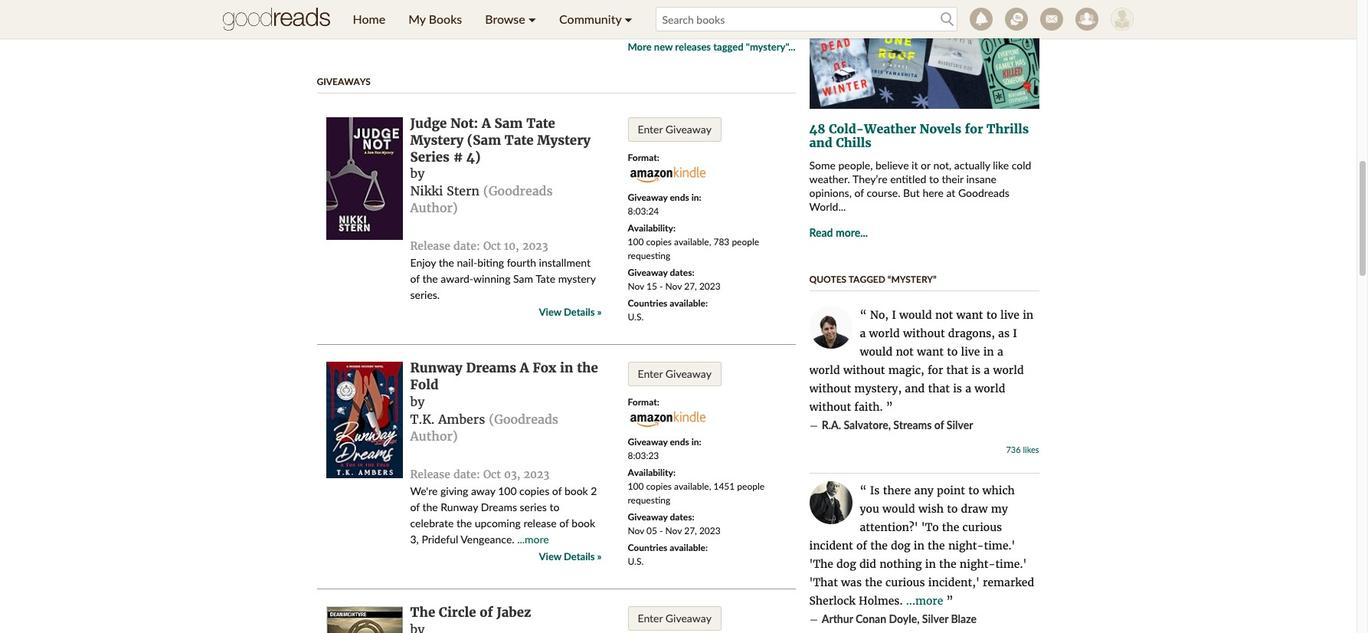 Task type: vqa. For each thing, say whether or not it's contained in the screenshot.
1st Mystery from the right
yes



Task type: locate. For each thing, give the bounding box(es) containing it.
1 in: from the top
[[692, 192, 702, 203]]

1 vertical spatial in:
[[692, 436, 702, 448]]

live down dragons,
[[961, 345, 981, 358]]

0 vertical spatial »
[[597, 306, 602, 318]]

1 vertical spatial format:
[[628, 396, 660, 408]]

the circle of jabez
[[410, 604, 531, 621]]

dates: inside giveaway ends in: 8:03:24 availability: 100 copies available,         783 people requesting giveaway dates: nov 15         - nov 27, 2023 countries available: u.s.
[[670, 267, 695, 278]]

insane
[[967, 172, 997, 185]]

(sam
[[467, 132, 501, 149]]

copies down 8:03:24
[[646, 236, 672, 248]]

enter giveaway for judge not: a sam tate mystery (sam tate mystery series # 4)
[[638, 123, 712, 136]]

by for judge not: a sam tate mystery (sam tate mystery series # 4)
[[410, 166, 425, 181]]

requesting inside 'giveaway ends in: 8:03:23 availability: 100 copies available,         1451 people requesting giveaway dates: nov 05         - nov 27, 2023 countries available: u.s.'
[[628, 494, 671, 506]]

2 " from the top
[[860, 483, 870, 497]]

silver left blaze
[[923, 612, 949, 625]]

1 horizontal spatial ...more
[[906, 594, 944, 608]]

1 vertical spatial for
[[928, 363, 944, 377]]

...more link up doyle,
[[906, 594, 944, 608]]

jabez
[[497, 604, 531, 621]]

0 horizontal spatial mystery
[[410, 132, 464, 149]]

like
[[993, 158, 1009, 171]]

1 vertical spatial ends
[[670, 436, 690, 448]]

...more " ― arthur conan doyle, silver blaze
[[810, 594, 977, 626]]

of inside 'release           date: oct 10, 2023 enjoy the nail-biting fourth installment of the award-winning sam tate mystery series. view details »'
[[410, 272, 420, 285]]

is up streams of silver link
[[954, 381, 963, 395]]

without
[[904, 326, 945, 340], [844, 363, 886, 377], [810, 381, 852, 395], [810, 400, 852, 414]]

available: inside giveaway ends in: 8:03:24 availability: 100 copies available,         783 people requesting giveaway dates: nov 15         - nov 27, 2023 countries available: u.s.
[[670, 297, 708, 309]]

" for is
[[860, 483, 870, 497]]

dates: inside 'giveaway ends in: 8:03:23 availability: 100 copies available,         1451 people requesting giveaway dates: nov 05         - nov 27, 2023 countries available: u.s.'
[[670, 511, 695, 523]]

0 vertical spatial "
[[860, 308, 870, 322]]

to down dragons,
[[947, 345, 958, 358]]

1 countries from the top
[[628, 297, 668, 309]]

0 vertical spatial would
[[900, 308, 932, 322]]

judge not: a sam tate mystery (sam tate mystery series # 4)
[[410, 115, 591, 165]]

available, for judge not: a sam tate mystery (sam tate mystery series # 4)
[[675, 236, 712, 248]]

curious down nothing
[[886, 575, 926, 589]]

1 date: from the top
[[454, 239, 480, 253]]

1 horizontal spatial dog
[[891, 539, 911, 552]]

to inside the some people, believe it or not, actually like cold weather. they're entitled to their insane opinions, of course. but here at goodreads world...
[[930, 172, 940, 185]]

0 horizontal spatial curious
[[886, 575, 926, 589]]

- right 15
[[660, 281, 663, 292]]

of up did
[[857, 539, 868, 552]]

release
[[410, 239, 451, 253], [410, 467, 451, 481]]

0 vertical spatial date:
[[454, 239, 480, 253]]

0 vertical spatial and
[[810, 135, 833, 150]]

of down they're at the top right of page
[[855, 186, 864, 199]]

1 ▾ from the left
[[529, 11, 537, 26]]

1 vertical spatial release
[[410, 467, 451, 481]]

1 vertical spatial author)
[[410, 428, 458, 443]]

1 (goodreads author) from the top
[[410, 184, 553, 216]]

1 vertical spatial dates:
[[670, 511, 695, 523]]

requesting inside giveaway ends in: 8:03:24 availability: 100 copies available,         783 people requesting giveaway dates: nov 15         - nov 27, 2023 countries available: u.s.
[[628, 250, 671, 261]]

1 vertical spatial people
[[738, 481, 765, 492]]

48 cold-weather novels for thrills and chills link
[[810, 121, 1040, 150]]

view down mystery
[[539, 306, 562, 318]]

availability: down 8:03:23
[[628, 467, 676, 478]]

oct up away at the bottom
[[484, 467, 501, 481]]

100
[[628, 236, 644, 248], [628, 481, 644, 492], [498, 484, 517, 497]]

release for release           date: oct 03, 2023
[[410, 467, 451, 481]]

enter giveaway link
[[628, 117, 722, 142], [628, 362, 722, 386], [628, 606, 722, 631]]

1 oct from the top
[[484, 239, 501, 253]]

2 vertical spatial would
[[883, 502, 916, 516]]

oct for 03,
[[484, 467, 501, 481]]

available, inside giveaway ends in: 8:03:24 availability: 100 copies available,         783 people requesting giveaway dates: nov 15         - nov 27, 2023 countries available: u.s.
[[675, 236, 712, 248]]

▾ up more
[[625, 11, 633, 26]]

2 format: from the top
[[628, 396, 660, 408]]

1 vertical spatial requesting
[[628, 494, 671, 506]]

2 ― from the top
[[810, 612, 819, 626]]

0 vertical spatial silver
[[947, 418, 974, 431]]

world...
[[810, 200, 846, 213]]

details inside ...more view details »
[[564, 550, 595, 562]]

1 vertical spatial time.'
[[996, 557, 1027, 571]]

1 enter from the top
[[638, 123, 663, 136]]

1 kindle book image from the top
[[628, 165, 706, 184]]

27, right 15
[[685, 281, 697, 292]]

1 vertical spatial (goodreads
[[489, 411, 559, 427]]

u.s. inside 'giveaway ends in: 8:03:23 availability: 100 copies available,         1451 people requesting giveaway dates: nov 05         - nov 27, 2023 countries available: u.s.'
[[628, 556, 644, 567]]

book down 2
[[572, 516, 596, 529]]

27, for runway dreams a fox in the fold
[[685, 525, 697, 536]]

nov right 15
[[666, 281, 682, 292]]

0 vertical spatial is
[[972, 363, 981, 377]]

stern
[[447, 184, 480, 199]]

2023
[[523, 239, 548, 253], [700, 281, 721, 292], [524, 467, 550, 481], [700, 525, 721, 536]]

0 horizontal spatial and
[[810, 135, 833, 150]]

in: inside 'giveaway ends in: 8:03:23 availability: 100 copies available,         1451 people requesting giveaway dates: nov 05         - nov 27, 2023 countries available: u.s.'
[[692, 436, 702, 448]]

all that consumes us image
[[417, 0, 505, 28]]

▾
[[529, 11, 537, 26], [625, 11, 633, 26]]

100 inside giveaway ends in: 8:03:24 availability: 100 copies available,         783 people requesting giveaway dates: nov 15         - nov 27, 2023 countries available: u.s.
[[628, 236, 644, 248]]

0 vertical spatial ...more
[[517, 532, 549, 545]]

a
[[860, 326, 866, 340], [998, 345, 1004, 358], [984, 363, 990, 377], [966, 381, 972, 395]]

copies inside giveaway ends in: 8:03:24 availability: 100 copies available,         783 people requesting giveaway dates: nov 15         - nov 27, 2023 countries available: u.s.
[[646, 236, 672, 248]]

ends inside giveaway ends in: 8:03:24 availability: 100 copies available,         783 people requesting giveaway dates: nov 15         - nov 27, 2023 countries available: u.s.
[[670, 192, 690, 203]]

phantom image
[[704, 0, 792, 28]]

100 inside 'giveaway ends in: 8:03:23 availability: 100 copies available,         1451 people requesting giveaway dates: nov 05         - nov 27, 2023 countries available: u.s.'
[[628, 481, 644, 492]]

2 ends from the top
[[670, 436, 690, 448]]

copies up series
[[520, 484, 550, 497]]

oct for 10,
[[484, 239, 501, 253]]

and down magic,
[[905, 381, 925, 395]]

the up award-
[[439, 256, 454, 269]]

countries down 05
[[628, 542, 668, 553]]

27, inside giveaway ends in: 8:03:24 availability: 100 copies available,         783 people requesting giveaway dates: nov 15         - nov 27, 2023 countries available: u.s.
[[685, 281, 697, 292]]

a left fox
[[520, 359, 529, 376]]

2 by from the top
[[410, 394, 425, 409]]

live
[[1001, 308, 1020, 322], [961, 345, 981, 358]]

(goodreads author) up release           date: oct 03, 2023
[[410, 411, 559, 443]]

date: inside 'release           date: oct 10, 2023 enjoy the nail-biting fourth installment of the award-winning sam tate mystery series. view details »'
[[454, 239, 480, 253]]

" down tagged
[[860, 308, 870, 322]]

no,
[[870, 308, 889, 322]]

my books link
[[397, 0, 474, 38]]

cold-
[[829, 121, 865, 136]]

...more inside ...more view details »
[[517, 532, 549, 545]]

a up streams of silver link
[[966, 381, 972, 395]]

available: for runway dreams a fox in the fold
[[670, 542, 708, 553]]

to down "point"
[[947, 502, 958, 516]]

0 vertical spatial i
[[892, 308, 897, 322]]

1 author) from the top
[[410, 200, 458, 216]]

1 vertical spatial »
[[597, 550, 602, 562]]

view down "release"
[[539, 550, 562, 562]]

view details » link
[[539, 305, 602, 321], [539, 548, 602, 565]]

0 vertical spatial format:
[[628, 152, 660, 163]]

t.k. ambers
[[410, 411, 485, 427]]

1 vertical spatial dog
[[837, 557, 857, 571]]

0 horizontal spatial ...more
[[517, 532, 549, 545]]

0 vertical spatial author)
[[410, 200, 458, 216]]

0 vertical spatial sam
[[495, 115, 523, 132]]

1 horizontal spatial mystery
[[537, 132, 591, 149]]

...more for view
[[517, 532, 549, 545]]

1 horizontal spatial i
[[1013, 326, 1018, 340]]

kindle book image
[[628, 165, 706, 184], [628, 409, 706, 428]]

oct
[[484, 239, 501, 253], [484, 467, 501, 481]]

2 date: from the top
[[454, 467, 480, 481]]

2 u.s. from the top
[[628, 556, 644, 567]]

community ▾
[[560, 11, 633, 26]]

release for release           date: oct 10, 2023 enjoy the nail-biting fourth installment of the award-winning sam tate mystery series. view details »
[[410, 239, 451, 253]]

1 vertical spatial available:
[[670, 542, 708, 553]]

of up "release"
[[552, 484, 562, 497]]

1 by from the top
[[410, 166, 425, 181]]

0 horizontal spatial dog
[[837, 557, 857, 571]]

100 down 03,
[[498, 484, 517, 497]]

more...
[[836, 226, 869, 239]]

countries down 15
[[628, 297, 668, 309]]

dreams up upcoming
[[481, 500, 517, 513]]

1 mystery from the left
[[410, 132, 464, 149]]

0 horizontal spatial "
[[887, 400, 893, 414]]

" up you
[[860, 483, 870, 497]]

countries inside 'giveaway ends in: 8:03:23 availability: 100 copies available,         1451 people requesting giveaway dates: nov 05         - nov 27, 2023 countries available: u.s.'
[[628, 542, 668, 553]]

0 vertical spatial not
[[936, 308, 954, 322]]

736 likes
[[1007, 444, 1040, 454]]

1 horizontal spatial "
[[947, 594, 954, 608]]

3 enter from the top
[[638, 612, 663, 625]]

1 vertical spatial enter giveaway
[[638, 367, 712, 380]]

for inside no, i would not want to live in a world without dragons, as i would not want to live in a world without magic, for that is a world without mystery, and that is a world without faith.
[[928, 363, 944, 377]]

" for no,
[[860, 308, 870, 322]]

2 countries from the top
[[628, 542, 668, 553]]

not
[[936, 308, 954, 322], [896, 345, 914, 358]]

1 " from the top
[[860, 308, 870, 322]]

ends inside 'giveaway ends in: 8:03:23 availability: 100 copies available,         1451 people requesting giveaway dates: nov 05         - nov 27, 2023 countries available: u.s.'
[[670, 436, 690, 448]]

27, right 05
[[685, 525, 697, 536]]

2 requesting from the top
[[628, 494, 671, 506]]

0 vertical spatial dog
[[891, 539, 911, 552]]

and inside no, i would not want to live in a world without dragons, as i would not want to live in a world without magic, for that is a world without mystery, and that is a world without faith.
[[905, 381, 925, 395]]

- inside 'giveaway ends in: 8:03:23 availability: 100 copies available,         1451 people requesting giveaway dates: nov 05         - nov 27, 2023 countries available: u.s.'
[[660, 525, 663, 536]]

#
[[453, 148, 463, 165]]

1 horizontal spatial live
[[1001, 308, 1020, 322]]

0 vertical spatial available,
[[675, 236, 712, 248]]

1 availability: from the top
[[628, 222, 676, 234]]

1 vertical spatial live
[[961, 345, 981, 358]]

format: for judge not: a sam tate mystery (sam tate mystery series # 4)
[[628, 152, 660, 163]]

and
[[810, 135, 833, 150], [905, 381, 925, 395]]

0 vertical spatial view details » link
[[539, 305, 602, 321]]

availability: inside giveaway ends in: 8:03:24 availability: 100 copies available,         783 people requesting giveaway dates: nov 15         - nov 27, 2023 countries available: u.s.
[[628, 222, 676, 234]]

by down fold
[[410, 394, 425, 409]]

0 vertical spatial "
[[887, 400, 893, 414]]

nikki stern link
[[410, 184, 480, 199]]

available, for runway dreams a fox in the fold
[[675, 481, 712, 492]]

availability: down 8:03:24
[[628, 222, 676, 234]]

silver for ...more
[[923, 612, 949, 625]]

quotes tagged "mystery" link
[[810, 273, 937, 285]]

0 vertical spatial book
[[565, 484, 588, 497]]

2 ▾ from the left
[[625, 11, 633, 26]]

browse ▾ button
[[474, 0, 548, 38]]

2 in: from the top
[[692, 436, 702, 448]]

2 enter giveaway link from the top
[[628, 362, 722, 386]]

▾ inside dropdown button
[[625, 11, 633, 26]]

1 vertical spatial "
[[947, 594, 954, 608]]

runway down giving
[[441, 500, 478, 513]]

2 details from the top
[[564, 550, 595, 562]]

view
[[539, 306, 562, 318], [539, 550, 562, 562]]

2 availability: from the top
[[628, 467, 676, 478]]

not:
[[451, 115, 479, 132]]

...more link
[[517, 532, 549, 545], [906, 594, 944, 608]]

0 vertical spatial -
[[660, 281, 663, 292]]

2 kindle book image from the top
[[628, 409, 706, 428]]

- inside giveaway ends in: 8:03:24 availability: 100 copies available,         783 people requesting giveaway dates: nov 15         - nov 27, 2023 countries available: u.s.
[[660, 281, 663, 292]]

kindle book image for judge not: a sam tate mystery (sam tate mystery series # 4)
[[628, 165, 706, 184]]

did
[[860, 557, 877, 571]]

draw
[[961, 502, 988, 516]]

0 horizontal spatial not
[[896, 345, 914, 358]]

the rosewood hunt image
[[608, 0, 696, 28]]

would down 'there'
[[883, 502, 916, 516]]

countries for runway dreams a fox in the fold
[[628, 542, 668, 553]]

time.' up remarked
[[996, 557, 1027, 571]]

2 vertical spatial enter giveaway
[[638, 612, 712, 625]]

fourth
[[507, 256, 537, 269]]

in: inside giveaway ends in: 8:03:24 availability: 100 copies available,         783 people requesting giveaway dates: nov 15         - nov 27, 2023 countries available: u.s.
[[692, 192, 702, 203]]

1 27, from the top
[[685, 281, 697, 292]]

people inside giveaway ends in: 8:03:24 availability: 100 copies available,         783 people requesting giveaway dates: nov 15         - nov 27, 2023 countries available: u.s.
[[732, 236, 760, 248]]

...more
[[517, 532, 549, 545], [906, 594, 944, 608]]

1 vertical spatial enter giveaway link
[[628, 362, 722, 386]]

date: up giving
[[454, 467, 480, 481]]

mystery
[[559, 272, 596, 285]]

sam inside 'release           date: oct 10, 2023 enjoy the nail-biting fourth installment of the award-winning sam tate mystery series. view details »'
[[514, 272, 533, 285]]

want
[[957, 308, 984, 322], [917, 345, 944, 358]]

▾ inside dropdown button
[[529, 11, 537, 26]]

available: inside 'giveaway ends in: 8:03:23 availability: 100 copies available,         1451 people requesting giveaway dates: nov 05         - nov 27, 2023 countries available: u.s.'
[[670, 542, 708, 553]]

countries inside giveaway ends in: 8:03:24 availability: 100 copies available,         783 people requesting giveaway dates: nov 15         - nov 27, 2023 countries available: u.s.
[[628, 297, 668, 309]]

1 available: from the top
[[670, 297, 708, 309]]

format: for runway dreams a fox in the fold
[[628, 396, 660, 408]]

0 vertical spatial details
[[564, 306, 595, 318]]

1 horizontal spatial and
[[905, 381, 925, 395]]

1 available, from the top
[[675, 236, 712, 248]]

1 vertical spatial sam
[[514, 272, 533, 285]]

copies inside 'giveaway ends in: 8:03:23 availability: 100 copies available,         1451 people requesting giveaway dates: nov 05         - nov 27, 2023 countries available: u.s.'
[[646, 481, 672, 492]]

would inside is there any point to which you would wish to draw my attention?'   'to the curious incident of the dog in the night-time.' 'the dog did nothing in the night-time.' 'that was the curious incident,' remarked sherlock holmes.
[[883, 502, 916, 516]]

1 vertical spatial oct
[[484, 467, 501, 481]]

27, inside 'giveaway ends in: 8:03:23 availability: 100 copies available,         1451 people requesting giveaway dates: nov 05         - nov 27, 2023 countries available: u.s.'
[[685, 525, 697, 536]]

0 horizontal spatial ▾
[[529, 11, 537, 26]]

available, left the 783
[[675, 236, 712, 248]]

"
[[860, 308, 870, 322], [860, 483, 870, 497]]

requesting
[[628, 250, 671, 261], [628, 494, 671, 506]]

2 author) from the top
[[410, 428, 458, 443]]

kindle book image up 8:03:23
[[628, 409, 706, 428]]

0 vertical spatial enter giveaway
[[638, 123, 712, 136]]

i right the no,
[[892, 308, 897, 322]]

1 ― from the top
[[810, 418, 819, 432]]

0 vertical spatial availability:
[[628, 222, 676, 234]]

in
[[1023, 308, 1034, 322], [984, 345, 995, 358], [560, 359, 574, 376], [914, 539, 925, 552], [926, 557, 936, 571]]

1 vertical spatial and
[[905, 381, 925, 395]]

100 for judge not: a sam tate mystery (sam tate mystery series # 4)
[[628, 236, 644, 248]]

1 » from the top
[[597, 306, 602, 318]]

0 vertical spatial curious
[[963, 520, 1003, 534]]

that up streams of silver link
[[928, 381, 950, 395]]

sam inside judge not: a sam tate mystery (sam tate mystery series # 4)
[[495, 115, 523, 132]]

details down mystery
[[564, 306, 595, 318]]

0 horizontal spatial want
[[917, 345, 944, 358]]

1 horizontal spatial ...more link
[[906, 594, 944, 608]]

sam down fourth
[[514, 272, 533, 285]]

to up dragons,
[[987, 308, 998, 322]]

silver inside ...more " ― arthur conan doyle, silver blaze
[[923, 612, 949, 625]]

celebrate
[[410, 516, 454, 529]]

available, inside 'giveaway ends in: 8:03:23 availability: 100 copies available,         1451 people requesting giveaway dates: nov 05         - nov 27, 2023 countries available: u.s.'
[[675, 481, 712, 492]]

u.s. for judge not: a sam tate mystery (sam tate mystery series # 4)
[[628, 311, 644, 323]]

of right the streams
[[935, 418, 945, 431]]

dates:
[[670, 267, 695, 278], [670, 511, 695, 523]]

0 vertical spatial ...more link
[[517, 532, 549, 545]]

it
[[912, 158, 919, 171]]

silver inside " ― r.a. salvatore, streams of silver
[[947, 418, 974, 431]]

1 vertical spatial view details » link
[[539, 548, 602, 565]]

2 » from the top
[[597, 550, 602, 562]]

0 vertical spatial that
[[947, 363, 969, 377]]

1 horizontal spatial a
[[520, 359, 529, 376]]

1 vertical spatial night-
[[960, 557, 996, 571]]

- right 05
[[660, 525, 663, 536]]

Search books text field
[[656, 7, 958, 31]]

to right series
[[550, 500, 560, 513]]

i right as
[[1013, 326, 1018, 340]]

there
[[883, 483, 912, 497]]

48 cold-weather novels for thrills and chills
[[810, 121, 1029, 150]]

of
[[855, 186, 864, 199], [410, 272, 420, 285], [935, 418, 945, 431], [552, 484, 562, 497], [410, 500, 420, 513], [560, 516, 569, 529], [857, 539, 868, 552], [480, 604, 493, 621]]

dog up was
[[837, 557, 857, 571]]

27,
[[685, 281, 697, 292], [685, 525, 697, 536]]

2 enter from the top
[[638, 367, 663, 380]]

streams
[[894, 418, 932, 431]]

2 available: from the top
[[670, 542, 708, 553]]

and up some
[[810, 135, 833, 150]]

that down dragons,
[[947, 363, 969, 377]]

2 view from the top
[[539, 550, 562, 562]]

details down 2
[[564, 550, 595, 562]]

their
[[942, 172, 964, 185]]

author) down "t.k."
[[410, 428, 458, 443]]

― left the arthur
[[810, 612, 819, 626]]

book
[[565, 484, 588, 497], [572, 516, 596, 529]]

people right the 783
[[732, 236, 760, 248]]

100 down 8:03:24
[[628, 236, 644, 248]]

1 requesting from the top
[[628, 250, 671, 261]]

availability: for judge not: a sam tate mystery (sam tate mystery series # 4)
[[628, 222, 676, 234]]

i
[[892, 308, 897, 322], [1013, 326, 1018, 340]]

(goodreads for sam
[[483, 184, 553, 199]]

magic,
[[889, 363, 925, 377]]

in inside the runway dreams a fox in the fold
[[560, 359, 574, 376]]

2 vertical spatial enter giveaway link
[[628, 606, 722, 631]]

a down as
[[998, 345, 1004, 358]]

(goodreads down the runway dreams a fox in the fold on the bottom of page
[[489, 411, 559, 427]]

" up silver blaze link
[[947, 594, 954, 608]]

...more inside ...more " ― arthur conan doyle, silver blaze
[[906, 594, 944, 608]]

would
[[900, 308, 932, 322], [860, 345, 893, 358], [883, 502, 916, 516]]

dragons,
[[949, 326, 996, 340]]

2 - from the top
[[660, 525, 663, 536]]

to up draw
[[969, 483, 980, 497]]

0 vertical spatial kindle book image
[[628, 165, 706, 184]]

2 oct from the top
[[484, 467, 501, 481]]

wish
[[919, 502, 944, 516]]

author) down "nikki" on the left top
[[410, 200, 458, 216]]

0 horizontal spatial a
[[482, 115, 491, 132]]

copies down 8:03:23
[[646, 481, 672, 492]]

2 (goodreads author) from the top
[[410, 411, 559, 443]]

1 ends from the top
[[670, 192, 690, 203]]

1 vertical spatial date:
[[454, 467, 480, 481]]

friend requests image
[[1076, 8, 1099, 31]]

a right not:
[[482, 115, 491, 132]]

people for runway dreams a fox in the fold
[[738, 481, 765, 492]]

0 vertical spatial enter
[[638, 123, 663, 136]]

3 enter giveaway from the top
[[638, 612, 712, 625]]

runway inside we're giving away 100 copies of book 2 of the runway dreams series to celebrate the upcoming release of book 3, prideful vengeance.
[[441, 500, 478, 513]]

silver for "
[[947, 418, 974, 431]]

nov
[[628, 281, 645, 292], [666, 281, 682, 292], [628, 525, 645, 536], [666, 525, 682, 536]]

chills
[[836, 135, 872, 150]]

book left 2
[[565, 484, 588, 497]]

enter giveaway for runway dreams a fox in the fold
[[638, 367, 712, 380]]

1 - from the top
[[660, 281, 663, 292]]

(goodreads author) down 4)
[[410, 184, 553, 216]]

dates: for judge not: a sam tate mystery (sam tate mystery series # 4)
[[670, 267, 695, 278]]

giveaway ends in: 8:03:23 availability: 100 copies available,         1451 people requesting giveaway dates: nov 05         - nov 27, 2023 countries available: u.s.
[[628, 436, 765, 567]]

1 vertical spatial silver
[[923, 612, 949, 625]]

" inside ...more " ― arthur conan doyle, silver blaze
[[947, 594, 954, 608]]

1 vertical spatial "
[[860, 483, 870, 497]]

would down "mystery"
[[900, 308, 932, 322]]

the right fox
[[577, 359, 598, 376]]

mystery
[[410, 132, 464, 149], [537, 132, 591, 149]]

▾ right the browse
[[529, 11, 537, 26]]

0 vertical spatial u.s.
[[628, 311, 644, 323]]

in: for judge not: a sam tate mystery (sam tate mystery series # 4)
[[692, 192, 702, 203]]

the inside the runway dreams a fox in the fold
[[577, 359, 598, 376]]

0 vertical spatial in:
[[692, 192, 702, 203]]

» inside ...more view details »
[[597, 550, 602, 562]]

...more link down "release"
[[517, 532, 549, 545]]

inbox image
[[1040, 8, 1063, 31]]

2 dates: from the top
[[670, 511, 695, 523]]

2 release from the top
[[410, 467, 451, 481]]

1 dates: from the top
[[670, 267, 695, 278]]

2 available, from the top
[[675, 481, 712, 492]]

1 vertical spatial ...more
[[906, 594, 944, 608]]

details
[[564, 306, 595, 318], [564, 550, 595, 562]]

details inside 'release           date: oct 10, 2023 enjoy the nail-biting fourth installment of the award-winning sam tate mystery series. view details »'
[[564, 306, 595, 318]]

1 horizontal spatial for
[[965, 121, 984, 136]]

2 27, from the top
[[685, 525, 697, 536]]

1 horizontal spatial curious
[[963, 520, 1003, 534]]

enter giveaway link for judge not: a sam tate mystery (sam tate mystery series # 4)
[[628, 117, 722, 142]]

giving
[[441, 484, 469, 497]]

blaze
[[951, 612, 977, 625]]

736 likes link
[[1007, 444, 1040, 454]]

the circle of jabez link
[[410, 604, 531, 621]]

1 enter giveaway link from the top
[[628, 117, 722, 142]]

a for fox
[[520, 359, 529, 376]]

1 release from the top
[[410, 239, 451, 253]]

a inside judge not: a sam tate mystery (sam tate mystery series # 4)
[[482, 115, 491, 132]]

100 down 8:03:23
[[628, 481, 644, 492]]

by for runway dreams a fox in the fold
[[410, 394, 425, 409]]

dreams left fox
[[466, 359, 517, 376]]

1 horizontal spatial ▾
[[625, 11, 633, 26]]

2 vertical spatial enter
[[638, 612, 663, 625]]

date: for 03,
[[454, 467, 480, 481]]

menu
[[341, 0, 644, 38]]

the up 'vengeance.'
[[457, 516, 472, 529]]

format: up 8:03:23
[[628, 396, 660, 408]]

for right novels
[[965, 121, 984, 136]]

the up the series.
[[423, 272, 438, 285]]

people inside 'giveaway ends in: 8:03:23 availability: 100 copies available,         1451 people requesting giveaway dates: nov 05         - nov 27, 2023 countries available: u.s.'
[[738, 481, 765, 492]]

2 enter giveaway from the top
[[638, 367, 712, 380]]

1 format: from the top
[[628, 152, 660, 163]]

1 view from the top
[[539, 306, 562, 318]]

1 details from the top
[[564, 306, 595, 318]]

tate inside 'release           date: oct 10, 2023 enjoy the nail-biting fourth installment of the award-winning sam tate mystery series. view details »'
[[536, 272, 556, 285]]

a inside the runway dreams a fox in the fold
[[520, 359, 529, 376]]

1 vertical spatial enter
[[638, 367, 663, 380]]

view details » link down mystery
[[539, 305, 602, 321]]

would up magic,
[[860, 345, 893, 358]]

they're
[[853, 172, 888, 185]]

▾ for community ▾
[[625, 11, 633, 26]]

1 u.s. from the top
[[628, 311, 644, 323]]

view details » link down "release"
[[539, 548, 602, 565]]

people for judge not: a sam tate mystery (sam tate mystery series # 4)
[[732, 236, 760, 248]]

0 vertical spatial runway
[[410, 359, 463, 376]]

of down the enjoy
[[410, 272, 420, 285]]

fox
[[533, 359, 557, 376]]

availability: inside 'giveaway ends in: 8:03:23 availability: 100 copies available,         1451 people requesting giveaway dates: nov 05         - nov 27, 2023 countries available: u.s.'
[[628, 467, 676, 478]]

oct inside 'release           date: oct 10, 2023 enjoy the nail-biting fourth installment of the award-winning sam tate mystery series. view details »'
[[484, 239, 501, 253]]

kindle book image up 8:03:24
[[628, 165, 706, 184]]

copies inside we're giving away 100 copies of book 2 of the runway dreams series to celebrate the upcoming release of book 3, prideful vengeance.
[[520, 484, 550, 497]]

...more down "release"
[[517, 532, 549, 545]]

night- down draw
[[949, 539, 984, 552]]

0 vertical spatial ends
[[670, 192, 690, 203]]

night- up incident,'
[[960, 557, 996, 571]]

1 horizontal spatial is
[[972, 363, 981, 377]]

1 vertical spatial countries
[[628, 542, 668, 553]]

silver right the streams
[[947, 418, 974, 431]]

runway up t.k. ambers link at the left of the page
[[410, 359, 463, 376]]

to up here
[[930, 172, 940, 185]]

a right r.a. salvatore image
[[860, 326, 866, 340]]

time.' down my on the bottom
[[984, 539, 1016, 552]]

1 vertical spatial 27,
[[685, 525, 697, 536]]

release inside 'release           date: oct 10, 2023 enjoy the nail-biting fourth installment of the award-winning sam tate mystery series. view details »'
[[410, 239, 451, 253]]

community
[[560, 11, 622, 26]]

read
[[810, 226, 834, 239]]

3 enter giveaway link from the top
[[628, 606, 722, 631]]

...more up doyle,
[[906, 594, 944, 608]]

1 vertical spatial u.s.
[[628, 556, 644, 567]]

ends
[[670, 192, 690, 203], [670, 436, 690, 448]]

in: for runway dreams a fox in the fold
[[692, 436, 702, 448]]

1 enter giveaway from the top
[[638, 123, 712, 136]]

view inside ...more view details »
[[539, 550, 562, 562]]

1 horizontal spatial not
[[936, 308, 954, 322]]

sherlock
[[810, 594, 856, 608]]

u.s. for runway dreams a fox in the fold
[[628, 556, 644, 567]]

copies
[[646, 236, 672, 248], [646, 481, 672, 492], [520, 484, 550, 497]]

Search for books to add to your shelves search field
[[656, 7, 958, 31]]

1 vertical spatial available,
[[675, 481, 712, 492]]

1451
[[714, 481, 735, 492]]

0 horizontal spatial for
[[928, 363, 944, 377]]

for
[[965, 121, 984, 136], [928, 363, 944, 377]]

u.s. inside giveaway ends in: 8:03:24 availability: 100 copies available,         783 people requesting giveaway dates: nov 15         - nov 27, 2023 countries available: u.s.
[[628, 311, 644, 323]]

"mystery"
[[888, 273, 937, 285]]



Task type: describe. For each thing, give the bounding box(es) containing it.
thrills
[[987, 121, 1029, 136]]

(goodreads for fox
[[489, 411, 559, 427]]

0 vertical spatial time.'
[[984, 539, 1016, 552]]

prideful
[[422, 532, 459, 545]]

dates: for runway dreams a fox in the fold
[[670, 511, 695, 523]]

salvatore,
[[844, 418, 891, 431]]

the right 'to
[[943, 520, 960, 534]]

judge not by nikki stern image
[[326, 117, 403, 240]]

of down we're
[[410, 500, 420, 513]]

0 horizontal spatial live
[[961, 345, 981, 358]]

r.a.
[[822, 418, 842, 431]]

the
[[410, 604, 435, 621]]

1 view details » link from the top
[[539, 305, 602, 321]]

test dummy image
[[1111, 8, 1134, 31]]

judge
[[410, 115, 447, 132]]

author) for judge not: a sam tate mystery (sam tate mystery series # 4)
[[410, 200, 458, 216]]

of left jabez
[[480, 604, 493, 621]]

15
[[647, 281, 658, 292]]

a down dragons,
[[984, 363, 990, 377]]

giveaway ends in: 8:03:24 availability: 100 copies available,         783 people requesting giveaway dates: nov 15         - nov 27, 2023 countries available: u.s.
[[628, 192, 760, 323]]

books
[[429, 11, 462, 26]]

vengeance.
[[461, 532, 515, 545]]

likes
[[1023, 444, 1040, 454]]

upcoming
[[475, 516, 521, 529]]

menu containing home
[[341, 0, 644, 38]]

of inside " ― r.a. salvatore, streams of silver
[[935, 418, 945, 431]]

1 vertical spatial want
[[917, 345, 944, 358]]

4)
[[467, 148, 481, 165]]

more new releases tagged "mystery"... link
[[628, 41, 796, 53]]

runway dreams a fox in the fold
[[410, 359, 598, 393]]

of inside is there any point to which you would wish to draw my attention?'   'to the curious incident of the dog in the night-time.' 'the dog did nothing in the night-time.' 'that was the curious incident,' remarked sherlock holmes.
[[857, 539, 868, 552]]

release
[[524, 516, 557, 529]]

0 horizontal spatial i
[[892, 308, 897, 322]]

1 vertical spatial is
[[954, 381, 963, 395]]

new
[[654, 41, 673, 53]]

2
[[591, 484, 597, 497]]

03,
[[504, 467, 521, 481]]

which
[[983, 483, 1015, 497]]

(goodreads author) for (sam
[[410, 184, 553, 216]]

0 vertical spatial want
[[957, 308, 984, 322]]

my
[[409, 11, 426, 26]]

more new releases tagged "mystery"...
[[628, 41, 796, 53]]

2023 inside 'giveaway ends in: 8:03:23 availability: 100 copies available,         1451 people requesting giveaway dates: nov 05         - nov 27, 2023 countries available: u.s.'
[[700, 525, 721, 536]]

arthur
[[822, 612, 853, 625]]

▾ for browse ▾
[[529, 11, 537, 26]]

hercule poirot's silent night (new hercule poirot mysteries, #5) image
[[512, 0, 600, 28]]

tagged
[[849, 273, 886, 285]]

dreams inside we're giving away 100 copies of book 2 of the runway dreams series to celebrate the upcoming release of book 3, prideful vengeance.
[[481, 500, 517, 513]]

dreams inside the runway dreams a fox in the fold
[[466, 359, 517, 376]]

notifications image
[[970, 8, 993, 31]]

any
[[915, 483, 934, 497]]

goodreads
[[959, 186, 1010, 199]]

enter for judge not: a sam tate mystery (sam tate mystery series # 4)
[[638, 123, 663, 136]]

available: for judge not: a sam tate mystery (sam tate mystery series # 4)
[[670, 297, 708, 309]]

the up celebrate
[[423, 500, 438, 513]]

runway dreams a fox in the fold by t.k. ambers image
[[326, 362, 403, 478]]

people,
[[839, 158, 873, 171]]

requesting for judge not: a sam tate mystery (sam tate mystery series # 4)
[[628, 250, 671, 261]]

kindle book image for runway dreams a fox in the fold
[[628, 409, 706, 428]]

27, for judge not: a sam tate mystery (sam tate mystery series # 4)
[[685, 281, 697, 292]]

nov left 15
[[628, 281, 645, 292]]

the circle of jabez by dean  mcintyre image
[[326, 606, 403, 633]]

" inside " ― r.a. salvatore, streams of silver
[[887, 400, 893, 414]]

― inside ...more " ― arthur conan doyle, silver blaze
[[810, 612, 819, 626]]

...more for "
[[906, 594, 944, 608]]

100 inside we're giving away 100 copies of book 2 of the runway dreams series to celebrate the upcoming release of book 3, prideful vengeance.
[[498, 484, 517, 497]]

home
[[353, 11, 386, 26]]

― inside " ― r.a. salvatore, streams of silver
[[810, 418, 819, 432]]

you
[[860, 502, 880, 516]]

- for judge not: a sam tate mystery (sam tate mystery series # 4)
[[660, 281, 663, 292]]

1 vertical spatial ...more link
[[906, 594, 944, 608]]

ends for judge not: a sam tate mystery (sam tate mystery series # 4)
[[670, 192, 690, 203]]

1 vertical spatial would
[[860, 345, 893, 358]]

author) for runway dreams a fox in the fold
[[410, 428, 458, 443]]

availability: for runway dreams a fox in the fold
[[628, 467, 676, 478]]

enter giveaway link for runway dreams a fox in the fold
[[628, 362, 722, 386]]

weather
[[865, 121, 917, 136]]

requesting for runway dreams a fox in the fold
[[628, 494, 671, 506]]

100 for runway dreams a fox in the fold
[[628, 481, 644, 492]]

some people, believe it or not, actually like cold weather. they're entitled to their insane opinions, of course. but here at goodreads world...
[[810, 158, 1032, 213]]

1 vertical spatial that
[[928, 381, 950, 395]]

for inside 48 cold-weather novels for thrills and chills
[[965, 121, 984, 136]]

conan
[[856, 612, 887, 625]]

and inside 48 cold-weather novels for thrills and chills
[[810, 135, 833, 150]]

» inside 'release           date: oct 10, 2023 enjoy the nail-biting fourth installment of the award-winning sam tate mystery series. view details »'
[[597, 306, 602, 318]]

'the
[[810, 557, 834, 571]]

we're
[[410, 484, 438, 497]]

2 mystery from the left
[[537, 132, 591, 149]]

release           date: oct 10, 2023 enjoy the nail-biting fourth installment of the award-winning sam tate mystery series. view details »
[[410, 239, 602, 318]]

as
[[999, 326, 1010, 340]]

cold
[[1012, 158, 1032, 171]]

copies for runway dreams a fox in the fold
[[646, 481, 672, 492]]

the down attention?'
[[871, 539, 888, 552]]

novels
[[920, 121, 962, 136]]

community ▾ button
[[548, 0, 644, 38]]

not,
[[934, 158, 952, 171]]

countries for judge not: a sam tate mystery (sam tate mystery series # 4)
[[628, 297, 668, 309]]

arthur conan doyle image
[[810, 481, 853, 524]]

the forest demands its due image
[[321, 0, 409, 28]]

1 vertical spatial book
[[572, 516, 596, 529]]

8:03:23
[[628, 450, 659, 461]]

2023 inside 'release           date: oct 10, 2023 enjoy the nail-biting fourth installment of the award-winning sam tate mystery series. view details »'
[[523, 239, 548, 253]]

remarked
[[983, 575, 1035, 589]]

2023 right 03,
[[524, 467, 550, 481]]

8:03:24
[[628, 205, 659, 217]]

was
[[842, 575, 862, 589]]

1 vertical spatial curious
[[886, 575, 926, 589]]

at
[[947, 186, 956, 199]]

giveaways
[[317, 76, 371, 87]]

of inside the some people, believe it or not, actually like cold weather. they're entitled to their insane opinions, of course. but here at goodreads world...
[[855, 186, 864, 199]]

the up incident,'
[[940, 557, 957, 571]]

10,
[[504, 239, 519, 253]]

r.a. salvatore image
[[810, 306, 853, 348]]

nikki stern
[[410, 184, 480, 199]]

0 vertical spatial night-
[[949, 539, 984, 552]]

view inside 'release           date: oct 10, 2023 enjoy the nail-biting fourth installment of the award-winning sam tate mystery series. view details »'
[[539, 306, 562, 318]]

is there any point to which you would wish to draw my attention?'   'to the curious incident of the dog in the night-time.' 'the dog did nothing in the night-time.' 'that was the curious incident,' remarked sherlock holmes.
[[810, 483, 1035, 608]]

runway dreams a fox in the fold link
[[410, 359, 598, 393]]

judge not: a sam tate mystery (sam tate mystery series # 4) link
[[410, 115, 591, 165]]

'that
[[810, 575, 838, 589]]

2 view details » link from the top
[[539, 548, 602, 565]]

is
[[870, 483, 880, 497]]

3,
[[410, 532, 419, 545]]

runway inside the runway dreams a fox in the fold
[[410, 359, 463, 376]]

browse ▾
[[485, 11, 537, 26]]

...more view details »
[[517, 532, 602, 562]]

nov left 05
[[628, 525, 645, 536]]

t.k. ambers link
[[410, 411, 485, 427]]

nov right 05
[[666, 525, 682, 536]]

0 vertical spatial live
[[1001, 308, 1020, 322]]

date: for 10,
[[454, 239, 480, 253]]

giveaways link
[[317, 76, 371, 87]]

ends for runway dreams a fox in the fold
[[670, 436, 690, 448]]

- for runway dreams a fox in the fold
[[660, 525, 663, 536]]

some
[[810, 158, 836, 171]]

to inside we're giving away 100 copies of book 2 of the runway dreams series to celebrate the upcoming release of book 3, prideful vengeance.
[[550, 500, 560, 513]]

more
[[628, 41, 652, 53]]

quotes tagged "mystery"
[[810, 273, 937, 285]]

2023 inside giveaway ends in: 8:03:24 availability: 100 copies available,         783 people requesting giveaway dates: nov 15         - nov 27, 2023 countries available: u.s.
[[700, 281, 721, 292]]

opinions,
[[810, 186, 852, 199]]

(goodreads author) for fold
[[410, 411, 559, 443]]

quotes
[[810, 273, 847, 285]]

winning
[[474, 272, 511, 285]]

away
[[471, 484, 496, 497]]

doyle,
[[889, 612, 920, 625]]

silver blaze link
[[923, 612, 977, 625]]

release           date: oct 03, 2023
[[410, 467, 550, 481]]

nothing
[[880, 557, 922, 571]]

ambers
[[439, 411, 485, 427]]

home link
[[341, 0, 397, 38]]

series
[[410, 148, 450, 165]]

we're giving away 100 copies of book 2 of the runway dreams series to celebrate the upcoming release of book 3, prideful vengeance.
[[410, 484, 597, 545]]

the down did
[[865, 575, 883, 589]]

nikki
[[410, 184, 443, 199]]

of right "release"
[[560, 516, 569, 529]]

series.
[[410, 289, 440, 302]]

point
[[937, 483, 966, 497]]

copies for judge not: a sam tate mystery (sam tate mystery series # 4)
[[646, 236, 672, 248]]

1 vertical spatial not
[[896, 345, 914, 358]]

read more...
[[810, 226, 869, 239]]

enter for runway dreams a fox in the fold
[[638, 367, 663, 380]]

783
[[714, 236, 730, 248]]

the down 'to
[[928, 539, 946, 552]]

enjoy
[[410, 256, 436, 269]]

a for sam
[[482, 115, 491, 132]]

my group discussions image
[[1005, 8, 1028, 31]]



